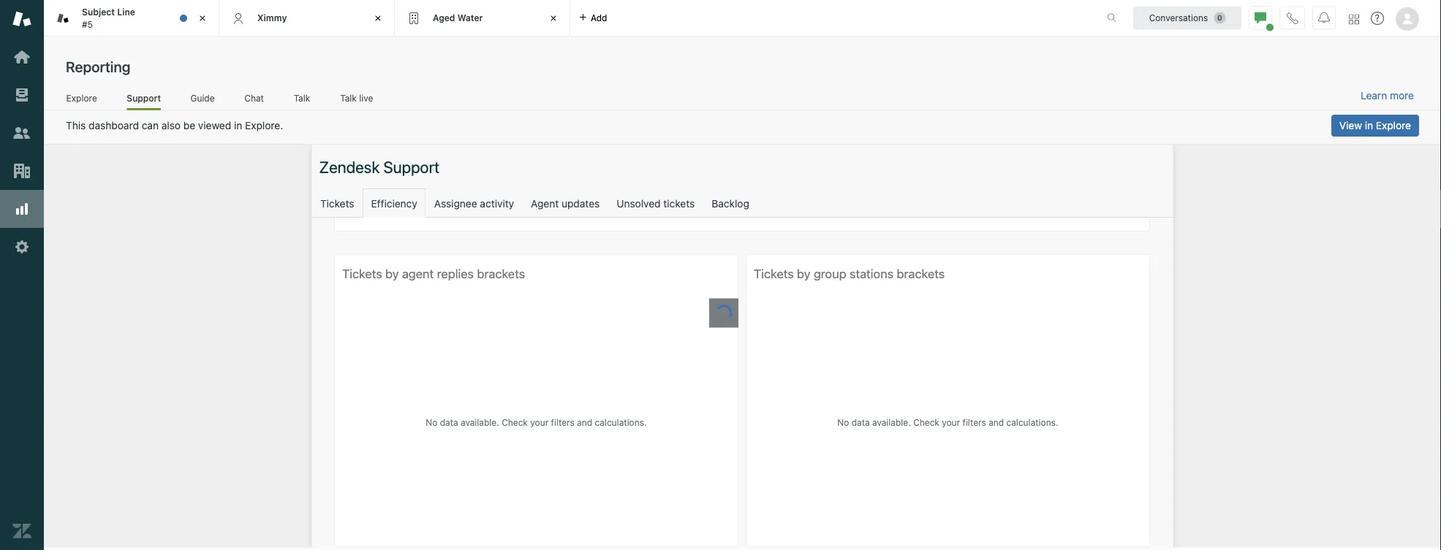 Task type: vqa. For each thing, say whether or not it's contained in the screenshot.
talk live link on the left top of page
yes



Task type: locate. For each thing, give the bounding box(es) containing it.
ximmy tab
[[219, 0, 395, 37]]

close image left 'aged'
[[371, 11, 385, 26]]

in right view on the right top
[[1365, 120, 1373, 132]]

explore up this
[[66, 93, 97, 103]]

in right viewed
[[234, 120, 242, 132]]

1 horizontal spatial close image
[[371, 11, 385, 26]]

dashboard
[[89, 120, 139, 132]]

close image left ximmy
[[195, 11, 210, 26]]

aged water tab
[[395, 0, 570, 37]]

view
[[1339, 120, 1362, 132]]

support
[[127, 93, 161, 103]]

chat
[[244, 93, 264, 103]]

0 horizontal spatial in
[[234, 120, 242, 132]]

0 horizontal spatial explore
[[66, 93, 97, 103]]

0 vertical spatial explore
[[66, 93, 97, 103]]

organizations image
[[12, 162, 31, 181]]

views image
[[12, 86, 31, 105]]

talk right 'chat'
[[294, 93, 310, 103]]

1 vertical spatial explore
[[1376, 120, 1411, 132]]

1 horizontal spatial in
[[1365, 120, 1373, 132]]

admin image
[[12, 238, 31, 257]]

2 talk from the left
[[340, 93, 357, 103]]

guide link
[[190, 93, 215, 108]]

zendesk products image
[[1349, 14, 1359, 24]]

in
[[1365, 120, 1373, 132], [234, 120, 242, 132]]

close image
[[546, 11, 561, 26]]

0 horizontal spatial talk
[[294, 93, 310, 103]]

talk inside talk live link
[[340, 93, 357, 103]]

talk inside talk link
[[294, 93, 310, 103]]

explore.
[[245, 120, 283, 132]]

0 horizontal spatial close image
[[195, 11, 210, 26]]

1 talk from the left
[[294, 93, 310, 103]]

2 close image from the left
[[371, 11, 385, 26]]

talk
[[294, 93, 310, 103], [340, 93, 357, 103]]

#5
[[82, 19, 93, 29]]

explore down learn more link at the top right of the page
[[1376, 120, 1411, 132]]

close image
[[195, 11, 210, 26], [371, 11, 385, 26]]

this
[[66, 120, 86, 132]]

add
[[591, 13, 607, 23]]

1 close image from the left
[[195, 11, 210, 26]]

tab containing subject line
[[44, 0, 219, 37]]

talk link
[[293, 93, 310, 108]]

also
[[161, 120, 181, 132]]

1 horizontal spatial explore
[[1376, 120, 1411, 132]]

view in explore
[[1339, 120, 1411, 132]]

get help image
[[1371, 12, 1384, 25]]

2 in from the left
[[234, 120, 242, 132]]

explore link
[[66, 93, 98, 108]]

explore
[[66, 93, 97, 103], [1376, 120, 1411, 132]]

tab
[[44, 0, 219, 37]]

1 in from the left
[[1365, 120, 1373, 132]]

zendesk support image
[[12, 10, 31, 29]]

learn
[[1361, 90, 1387, 102]]

live
[[359, 93, 373, 103]]

learn more link
[[1361, 89, 1414, 102]]

1 horizontal spatial talk
[[340, 93, 357, 103]]

talk live link
[[340, 93, 374, 108]]

zendesk image
[[12, 522, 31, 541]]

talk left live
[[340, 93, 357, 103]]

water
[[458, 13, 483, 23]]

add button
[[570, 0, 616, 36]]



Task type: describe. For each thing, give the bounding box(es) containing it.
explore inside button
[[1376, 120, 1411, 132]]

close image inside ximmy tab
[[371, 11, 385, 26]]

get started image
[[12, 48, 31, 67]]

button displays agent's chat status as online. image
[[1255, 12, 1266, 24]]

viewed
[[198, 120, 231, 132]]

main element
[[0, 0, 44, 551]]

talk for talk
[[294, 93, 310, 103]]

learn more
[[1361, 90, 1414, 102]]

conversations button
[[1133, 6, 1242, 30]]

more
[[1390, 90, 1414, 102]]

ximmy
[[257, 13, 287, 23]]

aged
[[433, 13, 455, 23]]

conversations
[[1149, 13, 1208, 23]]

reporting image
[[12, 200, 31, 219]]

subject
[[82, 7, 115, 17]]

in inside button
[[1365, 120, 1373, 132]]

guide
[[190, 93, 215, 103]]

view in explore button
[[1331, 115, 1419, 137]]

reporting
[[66, 58, 130, 75]]

customers image
[[12, 124, 31, 143]]

tabs tab list
[[44, 0, 1092, 37]]

line
[[117, 7, 135, 17]]

chat link
[[244, 93, 264, 108]]

talk for talk live
[[340, 93, 357, 103]]

be
[[183, 120, 195, 132]]

talk live
[[340, 93, 373, 103]]

notifications image
[[1318, 12, 1330, 24]]

this dashboard can also be viewed in explore.
[[66, 120, 283, 132]]

close image inside tab
[[195, 11, 210, 26]]

support link
[[127, 93, 161, 110]]

aged water
[[433, 13, 483, 23]]

subject line #5
[[82, 7, 135, 29]]

can
[[142, 120, 159, 132]]



